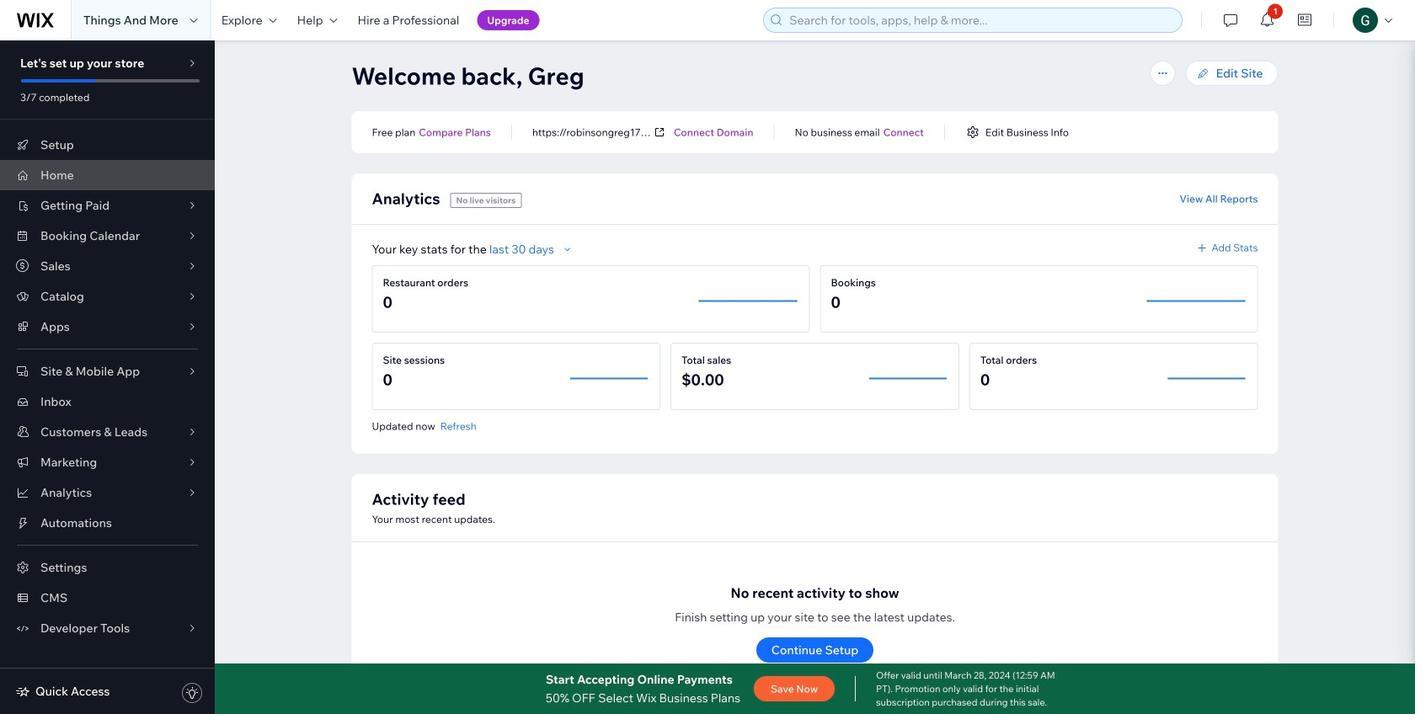 Task type: vqa. For each thing, say whether or not it's contained in the screenshot.
middle a
no



Task type: locate. For each thing, give the bounding box(es) containing it.
sidebar element
[[0, 40, 215, 714]]

Search for tools, apps, help & more... field
[[785, 8, 1177, 32]]



